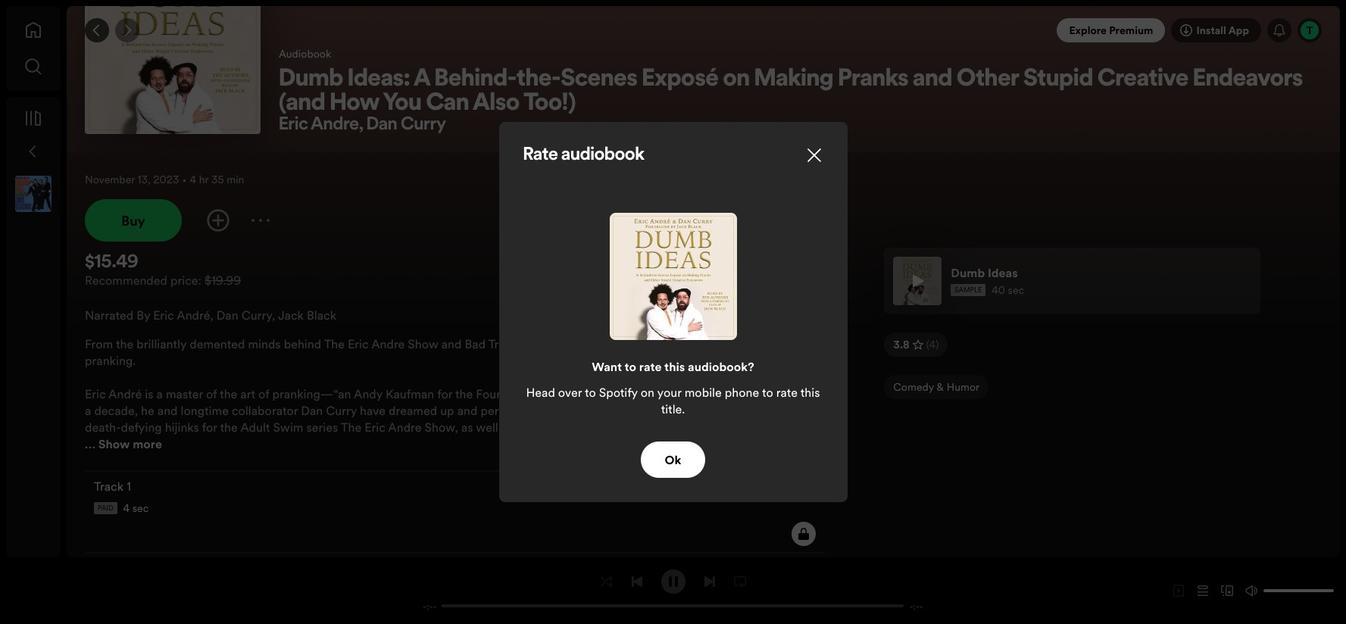 Task type: describe. For each thing, give the bounding box(es) containing it.
2 - from the left
[[433, 600, 437, 613]]

pranking.
[[85, 352, 136, 369]]

trip,
[[488, 336, 512, 352]]

2023
[[153, 172, 179, 187]]

buy
[[121, 211, 145, 230]]

adult
[[240, 419, 270, 436]]

november
[[85, 172, 135, 187]]

and left for
[[768, 402, 788, 419]]

3.8
[[894, 337, 910, 352]]

player controls element
[[406, 569, 940, 613]]

and inside from the brilliantly demented minds behind the eric andre show and bad trip, an insane illustrated compendium about the art of pranking.
[[442, 336, 462, 352]]

4 for 4 sec
[[123, 501, 130, 516]]

0 vertical spatial as
[[602, 386, 614, 402]]

sec for 1
[[132, 501, 149, 516]]

curry inside eric andré is a master of the art of pranking—"an andy kaufman for the four loko generation," as spin magazine once hailed him. for over a decade, he and longtime collaborator dan curry have dreamed up and performed a cornucopia of outrageous, often illegal, and always death-defying hijinks for the adult swim series the eric andre show, as well
[[326, 402, 357, 419]]

over inside eric andré is a master of the art of pranking—"an andy kaufman for the four loko generation," as spin magazine once hailed him. for over a decade, he and longtime collaborator dan curry have dreamed up and performed a cornucopia of outrageous, often illegal, and always death-defying hijinks for the adult swim series the eric andre show, as well
[[812, 386, 836, 402]]

13,
[[138, 172, 151, 187]]

enable shuffle image
[[600, 575, 613, 588]]

andy
[[354, 386, 383, 402]]

$19.99
[[205, 272, 241, 289]]

insane
[[531, 336, 566, 352]]

making
[[754, 67, 834, 92]]

the right about
[[736, 336, 753, 352]]

curry,
[[241, 307, 275, 324]]

go back image
[[91, 24, 103, 36]]

from
[[85, 336, 113, 352]]

art inside eric andré is a master of the art of pranking—"an andy kaufman for the four loko generation," as spin magazine once hailed him. for over a decade, he and longtime collaborator dan curry have dreamed up and performed a cornucopia of outrageous, often illegal, and always death-defying hijinks for the adult swim series the eric andre show, as well
[[240, 386, 255, 402]]

go forward image
[[121, 24, 133, 36]]

podcast-rating-modal dialog
[[499, 122, 847, 502]]

of inside from the brilliantly demented minds behind the eric andre show and bad trip, an insane illustrated compendium about the art of pranking.
[[774, 336, 785, 352]]

november 13, 2023
[[85, 172, 179, 187]]

other
[[957, 67, 1019, 92]]

top bar and user menu element
[[67, 6, 1340, 55]]

master
[[166, 386, 203, 402]]

install app link
[[1172, 18, 1262, 42]]

want to rate this audiobook?
[[592, 358, 754, 375]]

0 horizontal spatial rate
[[639, 358, 662, 375]]

0 horizontal spatial to
[[585, 384, 596, 401]]

of right master on the left bottom of page
[[206, 386, 217, 402]]

explore
[[1069, 23, 1107, 38]]

explore premium
[[1069, 23, 1154, 38]]

sample
[[955, 286, 982, 295]]

about
[[701, 336, 733, 352]]

comedy & humor link
[[884, 375, 989, 405]]

ok button
[[641, 442, 706, 478]]

dan inside audiobook dumb ideas: a behind-the-scenes exposé on making pranks and other stupid creative endeavors (and how you can also too!) eric andre, dan curry
[[367, 116, 397, 134]]

generation,"
[[533, 386, 599, 402]]

minds
[[248, 336, 281, 352]]

on inside head over to spotify on your mobile phone to rate this title.
[[641, 384, 655, 401]]

curry inside audiobook dumb ideas: a behind-the-scenes exposé on making pranks and other stupid creative endeavors (and how you can also too!) eric andre, dan curry
[[401, 116, 446, 134]]

4 hr 35 min
[[190, 172, 244, 187]]

behind
[[284, 336, 321, 352]]

audiobook?
[[688, 358, 754, 375]]

disable repeat image
[[734, 575, 746, 588]]

the-
[[517, 67, 561, 92]]

2 horizontal spatial a
[[542, 402, 548, 419]]

and right he
[[157, 402, 178, 419]]

of up "adult"
[[258, 386, 269, 402]]

kaufman
[[386, 386, 434, 402]]

hailed
[[729, 386, 762, 402]]

andre inside from the brilliantly demented minds behind the eric andre show and bad trip, an insane illustrated compendium about the art of pranking.
[[371, 336, 405, 352]]

four
[[476, 386, 501, 402]]

head
[[526, 384, 555, 401]]

&
[[937, 380, 944, 395]]

by
[[137, 307, 150, 324]]

can
[[426, 92, 469, 116]]

too!)
[[524, 92, 576, 116]]

2 horizontal spatial to
[[762, 384, 773, 401]]

eric right by
[[153, 307, 174, 324]]

creative
[[1098, 67, 1189, 92]]

show,
[[425, 419, 458, 436]]

compendium
[[627, 336, 698, 352]]

title.
[[661, 401, 685, 417]]

how
[[330, 92, 379, 116]]

mobile
[[685, 384, 722, 401]]

buy button
[[85, 199, 182, 242]]

have
[[360, 402, 386, 419]]

eric down andy
[[365, 419, 385, 436]]

app
[[1229, 23, 1249, 38]]

death-
[[85, 419, 121, 436]]

paid element
[[94, 502, 117, 514]]

4 - from the left
[[920, 600, 923, 613]]

ideas:
[[348, 67, 410, 92]]

1 - from the left
[[423, 600, 427, 613]]

track 1
[[94, 478, 131, 495]]

stupid
[[1024, 67, 1093, 92]]

min
[[227, 172, 244, 187]]

he
[[141, 402, 154, 419]]

eric inside from the brilliantly demented minds behind the eric andre show and bad trip, an insane illustrated compendium about the art of pranking.
[[348, 336, 369, 352]]

once
[[699, 386, 726, 402]]

price:
[[170, 272, 202, 289]]

0 horizontal spatial a
[[85, 402, 91, 419]]

pranks
[[838, 67, 909, 92]]

4 for 4 hr 35 min
[[190, 172, 196, 187]]

your
[[657, 384, 682, 401]]

black
[[307, 307, 337, 324]]

recommended
[[85, 272, 167, 289]]

hijinks
[[165, 419, 199, 436]]

volume high image
[[1246, 585, 1258, 597]]

the right master on the left bottom of page
[[220, 386, 237, 402]]

spotify
[[599, 384, 638, 401]]

up
[[440, 402, 454, 419]]

comedy
[[894, 380, 934, 395]]

over inside head over to spotify on your mobile phone to rate this title.
[[558, 384, 582, 401]]



Task type: locate. For each thing, give the bounding box(es) containing it.
the right from
[[116, 336, 134, 352]]

1 vertical spatial dan
[[216, 307, 238, 324]]

explore premium button
[[1057, 18, 1166, 42]]

from the brilliantly demented minds behind the eric andre show and bad trip, an insane illustrated compendium about the art of pranking.
[[85, 336, 785, 369]]

0 horizontal spatial 4
[[123, 501, 130, 516]]

0 horizontal spatial -:--
[[423, 600, 437, 613]]

1 vertical spatial curry
[[326, 402, 357, 419]]

the left "adult"
[[220, 419, 238, 436]]

dreamed
[[389, 402, 437, 419]]

1 horizontal spatial dan
[[301, 402, 323, 419]]

0 horizontal spatial over
[[558, 384, 582, 401]]

for right hijinks
[[202, 419, 217, 436]]

of up him.
[[774, 336, 785, 352]]

main element
[[6, 6, 61, 558]]

to right 'want'
[[625, 358, 637, 375]]

dumb ideas image
[[894, 257, 942, 305]]

0 horizontal spatial as
[[461, 419, 473, 436]]

andre left show
[[371, 336, 405, 352]]

and left bad
[[442, 336, 462, 352]]

cornucopia
[[551, 402, 613, 419]]

4 left hr
[[190, 172, 196, 187]]

dumb ideas
[[951, 264, 1018, 281]]

andre
[[371, 336, 405, 352], [388, 419, 422, 436]]

longtime
[[181, 402, 229, 419]]

ok
[[665, 452, 682, 468]]

the inside from the brilliantly demented minds behind the eric andre show and bad trip, an insane illustrated compendium about the art of pranking.
[[324, 336, 345, 352]]

0 horizontal spatial this
[[665, 358, 685, 375]]

install
[[1197, 23, 1227, 38]]

eric left andré
[[85, 386, 106, 402]]

the inside eric andré is a master of the art of pranking—"an andy kaufman for the four loko generation," as spin magazine once hailed him. for over a decade, he and longtime collaborator dan curry have dreamed up and performed a cornucopia of outrageous, often illegal, and always death-defying hijinks for the adult swim series the eric andre show, as well
[[341, 419, 362, 436]]

to
[[625, 358, 637, 375], [585, 384, 596, 401], [762, 384, 773, 401]]

as left spin
[[602, 386, 614, 402]]

jack
[[278, 307, 304, 324]]

you
[[383, 92, 422, 116]]

a down head
[[542, 402, 548, 419]]

rate down compendium
[[639, 358, 662, 375]]

the right series
[[341, 419, 362, 436]]

1 horizontal spatial 4
[[190, 172, 196, 187]]

andré,
[[177, 307, 213, 324]]

sample element
[[951, 284, 986, 296]]

over
[[558, 384, 582, 401], [812, 386, 836, 402]]

rate up always
[[776, 384, 798, 401]]

humor
[[947, 380, 980, 395]]

eric inside audiobook dumb ideas: a behind-the-scenes exposé on making pranks and other stupid creative endeavors (and how you can also too!) eric andre, dan curry
[[279, 116, 308, 134]]

on right "exposé"
[[723, 67, 750, 92]]

Comedy & Humor checkbox
[[884, 375, 989, 399]]

dumb inside audiobook dumb ideas: a behind-the-scenes exposé on making pranks and other stupid creative endeavors (and how you can also too!) eric andre, dan curry
[[279, 67, 343, 92]]

0 vertical spatial on
[[723, 67, 750, 92]]

0 horizontal spatial dumb
[[279, 67, 343, 92]]

comedy & humor
[[894, 380, 980, 395]]

1 -:-- from the left
[[423, 600, 437, 613]]

install app
[[1197, 23, 1249, 38]]

0 vertical spatial for
[[437, 386, 453, 402]]

as
[[602, 386, 614, 402], [461, 419, 473, 436]]

art right about
[[756, 336, 771, 352]]

illegal,
[[730, 402, 765, 419]]

0 horizontal spatial on
[[641, 384, 655, 401]]

phone
[[725, 384, 759, 401]]

1 horizontal spatial on
[[723, 67, 750, 92]]

Disable repeat checkbox
[[728, 569, 752, 594]]

1 horizontal spatial as
[[602, 386, 614, 402]]

premium
[[1109, 23, 1154, 38]]

dumb down the audiobook
[[279, 67, 343, 92]]

search image
[[24, 58, 42, 76]]

1 vertical spatial for
[[202, 419, 217, 436]]

the down black
[[324, 336, 345, 352]]

0 vertical spatial curry
[[401, 116, 446, 134]]

is
[[145, 386, 153, 402]]

-:--
[[423, 600, 437, 613], [910, 600, 923, 613]]

dan up demented
[[216, 307, 238, 324]]

2 -:-- from the left
[[910, 600, 923, 613]]

1 horizontal spatial sec
[[1008, 283, 1025, 298]]

0 vertical spatial dumb
[[279, 67, 343, 92]]

defying
[[121, 419, 162, 436]]

hr
[[199, 172, 209, 187]]

track
[[94, 478, 124, 495]]

rate
[[523, 146, 558, 164]]

curry down a
[[401, 116, 446, 134]]

0 horizontal spatial for
[[202, 419, 217, 436]]

1 vertical spatial andre
[[388, 419, 422, 436]]

narrated by eric andré, dan curry, jack black
[[85, 307, 337, 324]]

on inside audiobook dumb ideas: a behind-the-scenes exposé on making pranks and other stupid creative endeavors (and how you can also too!) eric andre, dan curry
[[723, 67, 750, 92]]

0 vertical spatial dan
[[367, 116, 397, 134]]

the
[[116, 336, 134, 352], [736, 336, 753, 352], [220, 386, 237, 402], [455, 386, 473, 402], [220, 419, 238, 436]]

1 vertical spatial dumb
[[951, 264, 985, 281]]

the right up
[[455, 386, 473, 402]]

collaborator
[[232, 402, 298, 419]]

$15.49
[[85, 254, 138, 272]]

1 horizontal spatial curry
[[401, 116, 446, 134]]

a left decade,
[[85, 402, 91, 419]]

0 horizontal spatial sec
[[132, 501, 149, 516]]

over right for
[[812, 386, 836, 402]]

3 - from the left
[[910, 600, 913, 613]]

dumb up 'sample' element
[[951, 264, 985, 281]]

and left other
[[913, 67, 953, 92]]

for up show,
[[437, 386, 453, 402]]

art up "adult"
[[240, 386, 255, 402]]

0 vertical spatial andre
[[371, 336, 405, 352]]

1 horizontal spatial for
[[437, 386, 453, 402]]

this up always
[[801, 384, 820, 401]]

dumb
[[279, 67, 343, 92], [951, 264, 985, 281]]

this down compendium
[[665, 358, 685, 375]]

andre inside eric andré is a master of the art of pranking—"an andy kaufman for the four loko generation," as spin magazine once hailed him. for over a decade, he and longtime collaborator dan curry have dreamed up and performed a cornucopia of outrageous, often illegal, and always death-defying hijinks for the adult swim series the eric andre show, as well
[[388, 419, 422, 436]]

dan right andre,
[[367, 116, 397, 134]]

audiobook dumb ideas: a behind-the-scenes exposé on making pranks and other stupid creative endeavors (and how you can also too!) eric andre, dan curry
[[279, 46, 1303, 134]]

over up cornucopia
[[558, 384, 582, 401]]

1
[[127, 478, 131, 495]]

0 horizontal spatial :-
[[427, 600, 433, 613]]

a right is
[[156, 386, 163, 402]]

demented
[[190, 336, 245, 352]]

rate
[[639, 358, 662, 375], [776, 384, 798, 401]]

home image
[[24, 21, 42, 39]]

sec right 40
[[1008, 283, 1025, 298]]

of down spotify
[[616, 402, 627, 419]]

paid
[[98, 504, 113, 513]]

0 vertical spatial this
[[665, 358, 685, 375]]

outrageous,
[[630, 402, 695, 419]]

1 vertical spatial art
[[240, 386, 255, 402]]

0 vertical spatial the
[[324, 336, 345, 352]]

illustrated
[[569, 336, 624, 352]]

2 :- from the left
[[913, 600, 920, 613]]

to up cornucopia
[[585, 384, 596, 401]]

show
[[408, 336, 438, 352]]

1 horizontal spatial :-
[[913, 600, 920, 613]]

art
[[756, 336, 771, 352], [240, 386, 255, 402]]

decade,
[[94, 402, 138, 419]]

2 horizontal spatial dan
[[367, 116, 397, 134]]

for
[[791, 386, 809, 402]]

of
[[774, 336, 785, 352], [206, 386, 217, 402], [258, 386, 269, 402], [616, 402, 627, 419]]

art inside from the brilliantly demented minds behind the eric andre show and bad trip, an insane illustrated compendium about the art of pranking.
[[756, 336, 771, 352]]

behind-
[[435, 67, 517, 92]]

the
[[324, 336, 345, 352], [341, 419, 362, 436]]

1 vertical spatial on
[[641, 384, 655, 401]]

0 vertical spatial 4
[[190, 172, 196, 187]]

1 vertical spatial this
[[801, 384, 820, 401]]

0 horizontal spatial curry
[[326, 402, 357, 419]]

audiobook
[[562, 146, 645, 164]]

a
[[414, 67, 430, 92]]

1 horizontal spatial a
[[156, 386, 163, 402]]

1 vertical spatial the
[[341, 419, 362, 436]]

and inside audiobook dumb ideas: a behind-the-scenes exposé on making pranks and other stupid creative endeavors (and how you can also too!) eric andre, dan curry
[[913, 67, 953, 92]]

sec
[[1008, 283, 1025, 298], [132, 501, 149, 516]]

1 horizontal spatial dumb
[[951, 264, 985, 281]]

4 inside track 1 'group'
[[123, 501, 130, 516]]

1 horizontal spatial art
[[756, 336, 771, 352]]

dan right collaborator
[[301, 402, 323, 419]]

this inside head over to spotify on your mobile phone to rate this title.
[[801, 384, 820, 401]]

2 vertical spatial dan
[[301, 402, 323, 419]]

1 horizontal spatial -:--
[[910, 600, 923, 613]]

1 vertical spatial rate
[[776, 384, 798, 401]]

sec right paid
[[132, 501, 149, 516]]

narrated
[[85, 307, 133, 324]]

also
[[473, 92, 520, 116]]

to right hailed
[[762, 384, 773, 401]]

brilliantly
[[137, 336, 187, 352]]

sec inside track 1 'group'
[[132, 501, 149, 516]]

loko
[[504, 386, 530, 402]]

1 vertical spatial 4
[[123, 501, 130, 516]]

rate audiobook
[[523, 146, 645, 164]]

t
[[1307, 23, 1313, 38]]

3.8 button
[[884, 333, 948, 357]]

track 1 group
[[85, 472, 825, 552]]

dan inside eric andré is a master of the art of pranking—"an andy kaufman for the four loko generation," as spin magazine once hailed him. for over a decade, he and longtime collaborator dan curry have dreamed up and performed a cornucopia of outrageous, often illegal, and always death-defying hijinks for the adult swim series the eric andre show, as well
[[301, 402, 323, 419]]

0 vertical spatial art
[[756, 336, 771, 352]]

pranking—"an
[[272, 386, 351, 402]]

rate inside head over to spotify on your mobile phone to rate this title.
[[776, 384, 798, 401]]

40
[[992, 283, 1005, 298]]

0 horizontal spatial art
[[240, 386, 255, 402]]

4
[[190, 172, 196, 187], [123, 501, 130, 516]]

1 horizontal spatial rate
[[776, 384, 798, 401]]

0 vertical spatial rate
[[639, 358, 662, 375]]

a
[[156, 386, 163, 402], [85, 402, 91, 419], [542, 402, 548, 419]]

on left your
[[641, 384, 655, 401]]

1 horizontal spatial this
[[801, 384, 820, 401]]

-
[[423, 600, 427, 613], [433, 600, 437, 613], [910, 600, 913, 613], [920, 600, 923, 613]]

curry left have
[[326, 402, 357, 419]]

1 vertical spatial as
[[461, 419, 473, 436]]

endeavors
[[1193, 67, 1303, 92]]

4 sec
[[123, 501, 149, 516]]

4 right the paid element
[[123, 501, 130, 516]]

1 :- from the left
[[427, 600, 433, 613]]

and right up
[[457, 402, 478, 419]]

andre down "kaufman"
[[388, 419, 422, 436]]

pause image
[[667, 575, 679, 588]]

scenes
[[561, 67, 638, 92]]

bad
[[465, 336, 486, 352]]

as left well
[[461, 419, 473, 436]]

what's new image
[[1274, 24, 1286, 36]]

performed
[[481, 402, 539, 419]]

well
[[476, 419, 498, 436]]

eric up andy
[[348, 336, 369, 352]]

t button
[[1298, 18, 1322, 42]]

next image
[[704, 575, 716, 588]]

dumb ideas: a behind-the-scenes exposé on making pranks and other stupid creative endeavors (and how you can also too!) image
[[85, 0, 261, 134]]

andre,
[[311, 116, 363, 134]]

1 horizontal spatial over
[[812, 386, 836, 402]]

eric left andre,
[[279, 116, 308, 134]]

head over to spotify on your mobile phone to rate this title.
[[526, 384, 820, 417]]

0 vertical spatial sec
[[1008, 283, 1025, 298]]

1 vertical spatial sec
[[132, 501, 149, 516]]

previous image
[[631, 575, 643, 588]]

1 horizontal spatial to
[[625, 358, 637, 375]]

sec for ideas
[[1008, 283, 1025, 298]]

0 horizontal spatial dan
[[216, 307, 238, 324]]

magazine
[[644, 386, 696, 402]]



Task type: vqa. For each thing, say whether or not it's contained in the screenshot.
Download
no



